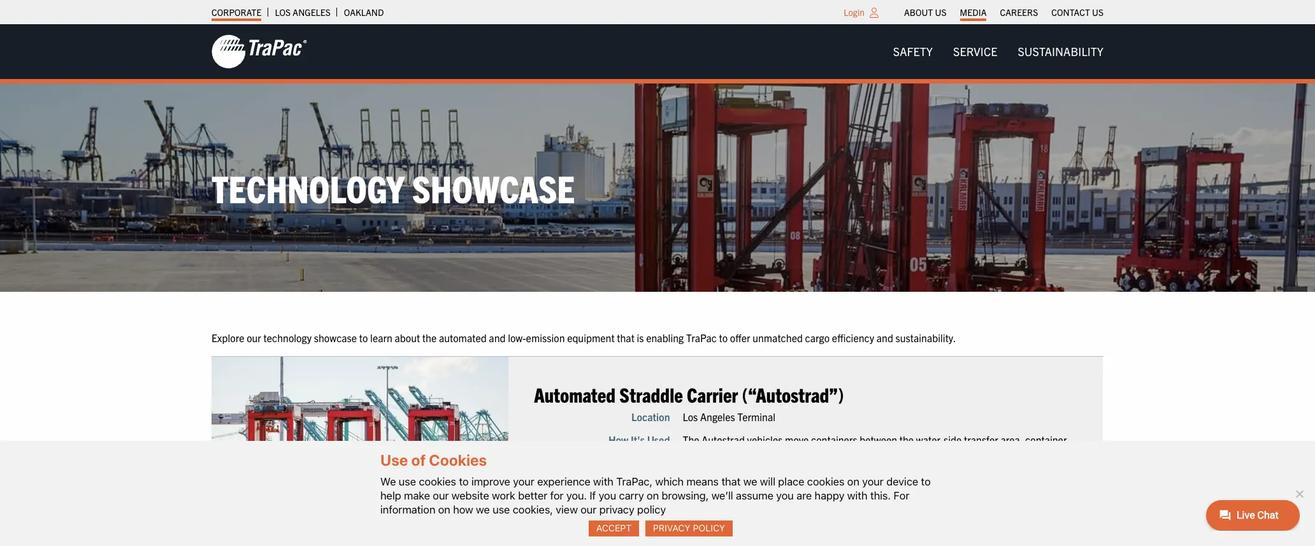 Task type: describe. For each thing, give the bounding box(es) containing it.
technology
[[212, 164, 405, 211]]

about us
[[904, 6, 947, 18]]

0 vertical spatial unmatched
[[753, 331, 803, 344]]

cookies
[[429, 451, 487, 469]]

showcase
[[412, 164, 575, 211]]

us for contact us
[[1092, 6, 1104, 18]]

media link
[[960, 3, 987, 21]]

assume
[[736, 489, 773, 502]]

efficiency.
[[970, 480, 1015, 493]]

contact
[[1051, 6, 1090, 18]]

corporate image
[[212, 34, 307, 69]]

the autostrads are low-emission hybrid-electric vehicles, and navigate based on virtual routes within 2cms accuracy, providing unmatched reliability and efficiency.
[[683, 468, 1063, 493]]

how
[[609, 433, 629, 446]]

container
[[1026, 433, 1067, 446]]

to left learn
[[359, 331, 368, 344]]

that inside automated straddle carrier ("autostrad") main content
[[617, 331, 635, 344]]

policy
[[693, 523, 725, 533]]

about us link
[[904, 3, 947, 21]]

emission inside the autostrads are low-emission hybrid-electric vehicles, and navigate based on virtual routes within 2cms accuracy, providing unmatched reliability and efficiency.
[[787, 468, 825, 480]]

1 you from the left
[[599, 489, 616, 502]]

on inside the autostrads are low-emission hybrid-electric vehicles, and navigate based on virtual routes within 2cms accuracy, providing unmatched reliability and efficiency.
[[1022, 468, 1033, 480]]

oakland link
[[344, 3, 384, 21]]

1 vertical spatial our
[[433, 489, 449, 502]]

showcase
[[314, 331, 357, 344]]

how
[[453, 503, 473, 516]]

browsing,
[[662, 489, 709, 502]]

this.
[[870, 489, 891, 502]]

angeles for los angeles terminal
[[701, 411, 735, 423]]

2 cookies from the left
[[807, 475, 845, 488]]

about
[[395, 331, 420, 344]]

0 vertical spatial we
[[743, 475, 757, 488]]

contact us link
[[1051, 3, 1104, 21]]

2 vertical spatial our
[[581, 503, 597, 516]]

los angeles link
[[275, 3, 331, 21]]

are inside use of cookies we use cookies to improve your experience with trapac, which means that we will place cookies on your device to help make our website work better for you. if you carry on browsing, we'll assume you are happy with this. for information on how we use cookies, view our privacy policy
[[797, 489, 812, 502]]

use of cookies we use cookies to improve your experience with trapac, which means that we will place cookies on your device to help make our website work better for you. if you carry on browsing, we'll assume you are happy with this. for information on how we use cookies, view our privacy policy
[[380, 451, 931, 516]]

experience
[[537, 475, 591, 488]]

providing
[[814, 480, 854, 493]]

1 cookies from the left
[[419, 475, 456, 488]]

move
[[785, 433, 809, 446]]

make
[[404, 489, 430, 502]]

("autostrad")
[[742, 382, 844, 407]]

los angeles
[[275, 6, 331, 18]]

virtual
[[1035, 468, 1063, 480]]

key
[[619, 468, 635, 480]]

and right reliability in the right of the page
[[951, 480, 968, 493]]

low- inside the autostrads are low-emission hybrid-electric vehicles, and navigate based on virtual routes within 2cms accuracy, providing unmatched reliability and efficiency.
[[769, 468, 787, 480]]

for
[[550, 489, 564, 502]]

we'll
[[712, 489, 733, 502]]

we
[[380, 475, 396, 488]]

automated straddle carrier ("autostrad") main content
[[199, 330, 1315, 546]]

automated
[[439, 331, 487, 344]]

privacy
[[599, 503, 634, 516]]

accept
[[596, 523, 632, 533]]

automated
[[534, 382, 616, 407]]

stacks,
[[683, 445, 714, 458]]

our inside automated straddle carrier ("autostrad") main content
[[247, 331, 261, 344]]

policy
[[637, 503, 666, 516]]

based
[[993, 468, 1020, 480]]

0 vertical spatial low-
[[508, 331, 526, 344]]

used
[[647, 433, 670, 446]]

place
[[778, 475, 804, 488]]

safety
[[893, 44, 933, 59]]

how it's used
[[609, 433, 670, 446]]

and right efficiency
[[877, 331, 893, 344]]

to up website
[[459, 475, 469, 488]]

accept link
[[589, 521, 639, 537]]

los for los angeles terminal
[[683, 411, 698, 423]]

the autostrad vehicles move containers between the water-side transfer area, container stacks, u.s. radiation scanner, and the on-dock rail area.
[[683, 433, 1067, 458]]

view
[[556, 503, 578, 516]]

help
[[380, 489, 401, 502]]

los for los angeles
[[275, 6, 291, 18]]

u.s.
[[716, 445, 735, 458]]

corporate
[[212, 6, 261, 18]]

vehicles,
[[894, 468, 932, 480]]

to right device
[[921, 475, 931, 488]]

technology showcase
[[212, 164, 575, 211]]

learn
[[370, 331, 392, 344]]

for
[[894, 489, 910, 502]]

contact us
[[1051, 6, 1104, 18]]

location
[[632, 411, 670, 423]]

is
[[637, 331, 644, 344]]

autostrads
[[702, 468, 750, 480]]

use
[[380, 451, 408, 469]]

0 horizontal spatial the
[[422, 331, 437, 344]]

which
[[655, 475, 684, 488]]

side
[[944, 433, 962, 446]]

improve
[[471, 475, 510, 488]]



Task type: locate. For each thing, give the bounding box(es) containing it.
2 horizontal spatial our
[[581, 503, 597, 516]]

2 your from the left
[[862, 475, 884, 488]]

los up corporate image
[[275, 6, 291, 18]]

1 vertical spatial unmatched
[[857, 480, 907, 493]]

menu bar containing safety
[[883, 39, 1114, 64]]

0 horizontal spatial use
[[399, 475, 416, 488]]

cookies
[[419, 475, 456, 488], [807, 475, 845, 488]]

1 vertical spatial we
[[476, 503, 490, 516]]

no image
[[1293, 487, 1306, 500]]

vehicles
[[747, 433, 783, 446]]

1 vertical spatial use
[[493, 503, 510, 516]]

0 vertical spatial the
[[683, 433, 700, 446]]

carrier
[[687, 382, 738, 407]]

1 us from the left
[[935, 6, 947, 18]]

media
[[960, 6, 987, 18]]

0 horizontal spatial cookies
[[419, 475, 456, 488]]

technology
[[264, 331, 312, 344]]

login
[[844, 6, 865, 18]]

area,
[[1001, 433, 1023, 446]]

0 horizontal spatial unmatched
[[753, 331, 803, 344]]

los
[[275, 6, 291, 18], [683, 411, 698, 423]]

1 your from the left
[[513, 475, 534, 488]]

menu bar
[[897, 3, 1110, 21], [883, 39, 1114, 64]]

menu bar up service
[[897, 3, 1110, 21]]

1 vertical spatial los
[[683, 411, 698, 423]]

website
[[452, 489, 489, 502]]

0 vertical spatial with
[[593, 475, 614, 488]]

the inside the autostrads are low-emission hybrid-electric vehicles, and navigate based on virtual routes within 2cms accuracy, providing unmatched reliability and efficiency.
[[683, 468, 700, 480]]

corporate link
[[212, 3, 261, 21]]

0 vertical spatial that
[[617, 331, 635, 344]]

2 the from the top
[[683, 468, 700, 480]]

angeles up autostrad
[[701, 411, 735, 423]]

2 horizontal spatial the
[[900, 433, 914, 446]]

angeles for los angeles
[[293, 6, 331, 18]]

1 vertical spatial that
[[721, 475, 741, 488]]

scanner,
[[778, 445, 816, 458]]

cookies,
[[513, 503, 553, 516]]

are down place
[[797, 489, 812, 502]]

our down if
[[581, 503, 597, 516]]

low- right automated
[[508, 331, 526, 344]]

0 vertical spatial are
[[752, 468, 766, 480]]

and left navigate
[[935, 468, 951, 480]]

2cms
[[742, 480, 766, 493]]

are up assume
[[752, 468, 766, 480]]

the for the autostrad vehicles move containers between the water-side transfer area, container stacks, u.s. radiation scanner, and the on-dock rail area.
[[683, 433, 700, 446]]

you.
[[566, 489, 587, 502]]

1 horizontal spatial we
[[743, 475, 757, 488]]

containers
[[811, 433, 858, 446]]

the up browsing, on the bottom right of the page
[[683, 468, 700, 480]]

0 vertical spatial los
[[275, 6, 291, 18]]

angeles left oakland
[[293, 6, 331, 18]]

1 vertical spatial angeles
[[701, 411, 735, 423]]

1 horizontal spatial los
[[683, 411, 698, 423]]

efficiency
[[832, 331, 874, 344]]

2 you from the left
[[776, 489, 794, 502]]

happy
[[815, 489, 845, 502]]

1 vertical spatial are
[[797, 489, 812, 502]]

0 horizontal spatial with
[[593, 475, 614, 488]]

explore
[[212, 331, 244, 344]]

enabling
[[646, 331, 684, 344]]

the
[[422, 331, 437, 344], [900, 433, 914, 446], [837, 445, 852, 458]]

autostrad
[[702, 433, 745, 446]]

0 horizontal spatial you
[[599, 489, 616, 502]]

careers link
[[1000, 3, 1038, 21]]

1 horizontal spatial angeles
[[701, 411, 735, 423]]

unmatched
[[753, 331, 803, 344], [857, 480, 907, 493]]

between
[[860, 433, 898, 446]]

1 horizontal spatial unmatched
[[857, 480, 907, 493]]

the right about
[[422, 331, 437, 344]]

privacy policy link
[[646, 521, 733, 537]]

menu bar down careers
[[883, 39, 1114, 64]]

cargo
[[805, 331, 830, 344]]

our
[[247, 331, 261, 344], [433, 489, 449, 502], [581, 503, 597, 516]]

1 vertical spatial low-
[[769, 468, 787, 480]]

that
[[617, 331, 635, 344], [721, 475, 741, 488]]

1 horizontal spatial cookies
[[807, 475, 845, 488]]

1 horizontal spatial emission
[[787, 468, 825, 480]]

carry
[[619, 489, 644, 502]]

of
[[411, 451, 426, 469]]

emission
[[526, 331, 565, 344], [787, 468, 825, 480]]

los angeles terminal
[[683, 411, 776, 423]]

0 horizontal spatial angeles
[[293, 6, 331, 18]]

trapac,
[[616, 475, 652, 488]]

0 vertical spatial menu bar
[[897, 3, 1110, 21]]

1 vertical spatial the
[[683, 468, 700, 480]]

0 vertical spatial use
[[399, 475, 416, 488]]

and right automated
[[489, 331, 506, 344]]

1 vertical spatial menu bar
[[883, 39, 1114, 64]]

us right about
[[935, 6, 947, 18]]

you right if
[[599, 489, 616, 502]]

sustainability
[[1018, 44, 1104, 59]]

within
[[713, 480, 739, 493]]

the left on-
[[837, 445, 852, 458]]

trapac los angeles automated straddle carrier image
[[212, 357, 509, 528]]

you
[[599, 489, 616, 502], [776, 489, 794, 502]]

light image
[[870, 8, 879, 18]]

careers
[[1000, 6, 1038, 18]]

work
[[492, 489, 515, 502]]

1 the from the top
[[683, 433, 700, 446]]

on-
[[854, 445, 868, 458]]

emission down scanner,
[[787, 468, 825, 480]]

we down website
[[476, 503, 490, 516]]

1 horizontal spatial you
[[776, 489, 794, 502]]

means
[[687, 475, 719, 488]]

cookies up make
[[419, 475, 456, 488]]

0 vertical spatial angeles
[[293, 6, 331, 18]]

area.
[[908, 445, 930, 458]]

that up we'll on the right of page
[[721, 475, 741, 488]]

your up better
[[513, 475, 534, 488]]

offer
[[730, 331, 750, 344]]

us for about us
[[935, 6, 947, 18]]

0 vertical spatial emission
[[526, 331, 565, 344]]

rail
[[892, 445, 906, 458]]

0 horizontal spatial us
[[935, 6, 947, 18]]

the
[[683, 433, 700, 446], [683, 468, 700, 480]]

device
[[886, 475, 918, 488]]

cookies up happy
[[807, 475, 845, 488]]

with up if
[[593, 475, 614, 488]]

1 horizontal spatial our
[[433, 489, 449, 502]]

that left the is
[[617, 331, 635, 344]]

dock
[[868, 445, 890, 458]]

unmatched inside the autostrads are low-emission hybrid-electric vehicles, and navigate based on virtual routes within 2cms accuracy, providing unmatched reliability and efficiency.
[[857, 480, 907, 493]]

our right explore
[[247, 331, 261, 344]]

on
[[1022, 468, 1033, 480], [847, 475, 859, 488], [647, 489, 659, 502], [438, 503, 450, 516]]

reliability
[[909, 480, 949, 493]]

0 horizontal spatial are
[[752, 468, 766, 480]]

los inside automated straddle carrier ("autostrad") main content
[[683, 411, 698, 423]]

transfer
[[964, 433, 999, 446]]

privacy policy
[[653, 523, 725, 533]]

oakland
[[344, 6, 384, 18]]

0 vertical spatial our
[[247, 331, 261, 344]]

to left "offer"
[[719, 331, 728, 344]]

low- right 2cms
[[769, 468, 787, 480]]

1 horizontal spatial us
[[1092, 6, 1104, 18]]

hybrid-
[[828, 468, 859, 480]]

service link
[[943, 39, 1008, 64]]

0 horizontal spatial los
[[275, 6, 291, 18]]

the left autostrad
[[683, 433, 700, 446]]

you down place
[[776, 489, 794, 502]]

angeles inside automated straddle carrier ("autostrad") main content
[[701, 411, 735, 423]]

us
[[935, 6, 947, 18], [1092, 6, 1104, 18]]

sustainability link
[[1008, 39, 1114, 64]]

the inside the autostrad vehicles move containers between the water-side transfer area, container stacks, u.s. radiation scanner, and the on-dock rail area.
[[683, 433, 700, 446]]

1 horizontal spatial use
[[493, 503, 510, 516]]

0 horizontal spatial that
[[617, 331, 635, 344]]

1 horizontal spatial your
[[862, 475, 884, 488]]

our right make
[[433, 489, 449, 502]]

safety link
[[883, 39, 943, 64]]

1 horizontal spatial the
[[837, 445, 852, 458]]

0 horizontal spatial your
[[513, 475, 534, 488]]

that inside use of cookies we use cookies to improve your experience with trapac, which means that we will place cookies on your device to help make our website work better for you. if you carry on browsing, we'll assume you are happy with this. for information on how we use cookies, view our privacy policy
[[721, 475, 741, 488]]

0 horizontal spatial low-
[[508, 331, 526, 344]]

the for the autostrads are low-emission hybrid-electric vehicles, and navigate based on virtual routes within 2cms accuracy, providing unmatched reliability and efficiency.
[[683, 468, 700, 480]]

1 horizontal spatial low-
[[769, 468, 787, 480]]

about
[[904, 6, 933, 18]]

are
[[752, 468, 766, 480], [797, 489, 812, 502]]

explore our technology showcase to learn about the automated and low-emission equipment that is enabling trapac to offer unmatched cargo efficiency and sustainability.
[[212, 331, 956, 344]]

use down work
[[493, 503, 510, 516]]

routes
[[683, 480, 711, 493]]

we up assume
[[743, 475, 757, 488]]

information
[[380, 503, 435, 516]]

1 horizontal spatial are
[[797, 489, 812, 502]]

0 horizontal spatial we
[[476, 503, 490, 516]]

your up this.
[[862, 475, 884, 488]]

will
[[760, 475, 775, 488]]

and up the hybrid-
[[818, 445, 835, 458]]

benefit
[[638, 468, 670, 480]]

it's
[[631, 433, 645, 446]]

are inside the autostrads are low-emission hybrid-electric vehicles, and navigate based on virtual routes within 2cms accuracy, providing unmatched reliability and efficiency.
[[752, 468, 766, 480]]

better
[[518, 489, 547, 502]]

0 horizontal spatial our
[[247, 331, 261, 344]]

service
[[953, 44, 997, 59]]

the left the water-
[[900, 433, 914, 446]]

1 horizontal spatial with
[[847, 489, 868, 502]]

1 horizontal spatial that
[[721, 475, 741, 488]]

1 vertical spatial with
[[847, 489, 868, 502]]

use up make
[[399, 475, 416, 488]]

menu bar containing about us
[[897, 3, 1110, 21]]

straddle
[[620, 382, 683, 407]]

use
[[399, 475, 416, 488], [493, 503, 510, 516]]

0 horizontal spatial emission
[[526, 331, 565, 344]]

privacy
[[653, 523, 690, 533]]

trapac
[[686, 331, 717, 344]]

water-
[[916, 433, 944, 446]]

2 us from the left
[[1092, 6, 1104, 18]]

equipment
[[567, 331, 615, 344]]

with left this.
[[847, 489, 868, 502]]

and inside the autostrad vehicles move containers between the water-side transfer area, container stacks, u.s. radiation scanner, and the on-dock rail area.
[[818, 445, 835, 458]]

los down automated straddle carrier ("autostrad")
[[683, 411, 698, 423]]

us right contact
[[1092, 6, 1104, 18]]

1 vertical spatial emission
[[787, 468, 825, 480]]

terminal
[[738, 411, 776, 423]]

emission left equipment on the left bottom of the page
[[526, 331, 565, 344]]



Task type: vqa. For each thing, say whether or not it's contained in the screenshot.
the 'Policy'
yes



